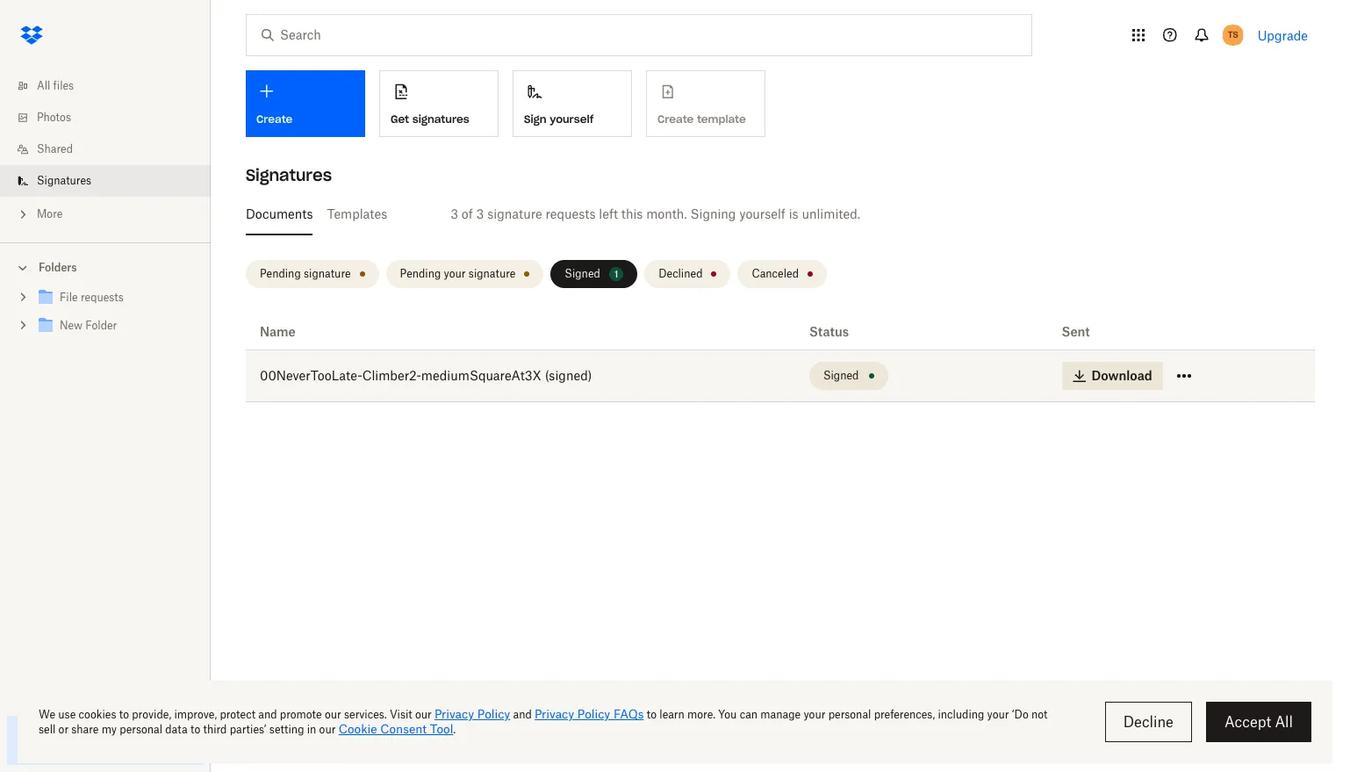 Task type: locate. For each thing, give the bounding box(es) containing it.
requests
[[546, 206, 596, 221], [81, 291, 124, 304]]

requests left left
[[546, 206, 596, 221]]

Search text field
[[280, 25, 996, 45]]

signatures
[[246, 165, 332, 185], [37, 174, 91, 187]]

mb
[[69, 743, 84, 754]]

free
[[87, 727, 105, 738]]

yourself inside sign yourself button
[[550, 112, 594, 125]]

yourself left is
[[740, 206, 786, 221]]

1 horizontal spatial of
[[462, 206, 473, 221]]

1 3 from the left
[[451, 206, 458, 221]]

pending your signature
[[400, 267, 516, 280]]

sign
[[524, 112, 547, 125]]

list
[[0, 60, 211, 242]]

0 vertical spatial requests
[[546, 206, 596, 221]]

3
[[451, 206, 458, 221], [477, 206, 484, 221]]

upgrade link
[[1258, 28, 1309, 43]]

0 horizontal spatial pending
[[260, 267, 301, 280]]

quota usage element
[[18, 726, 46, 754]]

all files
[[37, 79, 74, 92]]

canceled
[[752, 267, 799, 280]]

shared link
[[14, 133, 211, 165]]

0 horizontal spatial yourself
[[550, 112, 594, 125]]

explore free features 1.17 mb of 2 gb
[[53, 727, 142, 754]]

3 of 3 signature requests left this month. signing yourself is unlimited.
[[451, 206, 861, 221]]

yourself right sign
[[550, 112, 594, 125]]

1 vertical spatial of
[[86, 743, 94, 754]]

shared
[[37, 142, 73, 155]]

name button
[[260, 321, 296, 343]]

signed left 1
[[565, 267, 601, 280]]

0 horizontal spatial requests
[[81, 291, 124, 304]]

row for tab list in the top of the page containing documents
[[246, 350, 1316, 402]]

pending signature
[[260, 267, 351, 280]]

signatures up 'documents'
[[246, 165, 332, 185]]

pending up name
[[260, 267, 301, 280]]

0 vertical spatial of
[[462, 206, 473, 221]]

3 up pending your signature "button" at top
[[477, 206, 484, 221]]

signing
[[691, 206, 736, 221]]

signature right your
[[469, 267, 516, 280]]

signed down status button
[[824, 369, 859, 382]]

pending for pending your signature
[[400, 267, 441, 280]]

pending left your
[[400, 267, 441, 280]]

ts button
[[1220, 21, 1248, 49]]

group
[[0, 280, 211, 353]]

row down canceled button
[[246, 314, 1316, 350]]

pending
[[260, 267, 301, 280], [400, 267, 441, 280]]

pending inside "button"
[[400, 267, 441, 280]]

1 horizontal spatial yourself
[[740, 206, 786, 221]]

0 vertical spatial yourself
[[550, 112, 594, 125]]

row
[[246, 314, 1316, 350], [246, 350, 1316, 402]]

yourself
[[550, 112, 594, 125], [740, 206, 786, 221]]

row containing name
[[246, 314, 1316, 350]]

more image
[[14, 206, 32, 223]]

folders button
[[0, 254, 211, 280]]

requests up the folder
[[81, 291, 124, 304]]

0 horizontal spatial 3
[[451, 206, 458, 221]]

files
[[53, 79, 74, 92]]

pending signature button
[[246, 260, 379, 288]]

templates tab
[[327, 193, 388, 235]]

0 horizontal spatial signatures
[[37, 174, 91, 187]]

1 row from the top
[[246, 314, 1316, 350]]

signed
[[565, 267, 601, 280], [824, 369, 859, 382]]

file
[[60, 291, 78, 304]]

1
[[615, 269, 618, 279]]

2 pending from the left
[[400, 267, 441, 280]]

1 horizontal spatial pending
[[400, 267, 441, 280]]

3 up your
[[451, 206, 458, 221]]

of left 2
[[86, 743, 94, 754]]

signature
[[488, 206, 543, 221], [304, 267, 351, 280], [469, 267, 516, 280]]

table containing name
[[246, 314, 1316, 402]]

sent
[[1062, 324, 1091, 339]]

of
[[462, 206, 473, 221], [86, 743, 94, 754]]

1 vertical spatial yourself
[[740, 206, 786, 221]]

row for templates tab
[[246, 314, 1316, 350]]

0 horizontal spatial of
[[86, 743, 94, 754]]

signatures inside list item
[[37, 174, 91, 187]]

row down status button
[[246, 350, 1316, 402]]

new
[[60, 319, 83, 332]]

table
[[246, 314, 1316, 402]]

1 horizontal spatial signatures
[[246, 165, 332, 185]]

unlimited.
[[802, 206, 861, 221]]

folders
[[39, 261, 77, 274]]

of up pending your signature "button" at top
[[462, 206, 473, 221]]

1 horizontal spatial 3
[[477, 206, 484, 221]]

list containing all files
[[0, 60, 211, 242]]

declined
[[659, 267, 703, 280]]

1 vertical spatial requests
[[81, 291, 124, 304]]

2 row from the top
[[246, 350, 1316, 402]]

all
[[37, 79, 50, 92]]

signature down templates tab
[[304, 267, 351, 280]]

row containing 00nevertoolate-climber2-mediumsquareat3x (signed)
[[246, 350, 1316, 402]]

file requests
[[60, 291, 124, 304]]

row group
[[246, 350, 1316, 402]]

folder
[[85, 319, 117, 332]]

tab list
[[246, 193, 1316, 235]]

signature up pending your signature "button" at top
[[488, 206, 543, 221]]

0 vertical spatial signed
[[565, 267, 601, 280]]

1 horizontal spatial signed
[[824, 369, 859, 382]]

1 pending from the left
[[260, 267, 301, 280]]

1 vertical spatial signed
[[824, 369, 859, 382]]

signatures down shared
[[37, 174, 91, 187]]

pending inside button
[[260, 267, 301, 280]]

1 horizontal spatial requests
[[546, 206, 596, 221]]



Task type: describe. For each thing, give the bounding box(es) containing it.
templates
[[327, 206, 388, 221]]

pending for pending signature
[[260, 267, 301, 280]]

download button
[[1062, 362, 1163, 390]]

explore
[[53, 727, 85, 738]]

canceled button
[[738, 260, 827, 288]]

declined button
[[645, 260, 731, 288]]

0 horizontal spatial signed
[[565, 267, 601, 280]]

status
[[810, 324, 849, 339]]

this
[[622, 206, 643, 221]]

ts
[[1228, 29, 1239, 40]]

signatures
[[413, 112, 470, 125]]

your
[[444, 267, 466, 280]]

all files link
[[14, 70, 211, 102]]

signed button
[[810, 362, 889, 390]]

file requests link
[[35, 286, 197, 310]]

signatures link
[[14, 165, 211, 197]]

more
[[37, 207, 63, 220]]

dropbox image
[[14, 18, 49, 53]]

features
[[107, 727, 142, 738]]

2
[[96, 743, 102, 754]]

00nevertoolate-
[[260, 368, 363, 383]]

gb
[[104, 743, 118, 754]]

create button
[[246, 70, 365, 137]]

create
[[256, 112, 293, 126]]

get signatures
[[391, 112, 470, 125]]

new folder link
[[35, 314, 197, 338]]

signed inside button
[[824, 369, 859, 382]]

2 3 from the left
[[477, 206, 484, 221]]

pending your signature button
[[386, 260, 544, 288]]

quota usage image
[[18, 726, 46, 754]]

sent button
[[1062, 321, 1091, 343]]

documents
[[246, 206, 313, 221]]

is
[[789, 206, 799, 221]]

climber2-
[[363, 368, 421, 383]]

mediumsquareat3x
[[421, 368, 542, 383]]

tab list containing documents
[[246, 193, 1316, 235]]

group containing file requests
[[0, 280, 211, 353]]

00nevertoolate-climber2-mediumsquareat3x (signed)
[[260, 368, 592, 383]]

left
[[599, 206, 618, 221]]

1.17
[[53, 743, 66, 754]]

signature inside button
[[304, 267, 351, 280]]

documents tab
[[246, 193, 313, 235]]

(signed)
[[545, 368, 592, 383]]

signature inside "button"
[[469, 267, 516, 280]]

sign yourself
[[524, 112, 594, 125]]

requests inside tab list
[[546, 206, 596, 221]]

photos link
[[14, 102, 211, 133]]

name
[[260, 324, 296, 339]]

download
[[1092, 368, 1153, 383]]

signature inside tab list
[[488, 206, 543, 221]]

of inside explore free features 1.17 mb of 2 gb
[[86, 743, 94, 754]]

status button
[[810, 321, 849, 343]]

photos
[[37, 111, 71, 124]]

row group containing 00nevertoolate-climber2-mediumsquareat3x (signed)
[[246, 350, 1316, 402]]

new folder
[[60, 319, 117, 332]]

month.
[[647, 206, 687, 221]]

get
[[391, 112, 409, 125]]

get signatures button
[[379, 70, 499, 137]]

more actions image
[[1174, 365, 1195, 386]]

sign yourself button
[[513, 70, 632, 137]]

signatures list item
[[0, 165, 211, 197]]

upgrade
[[1258, 28, 1309, 43]]

yourself inside tab list
[[740, 206, 786, 221]]



Task type: vqa. For each thing, say whether or not it's contained in the screenshot.
FILE, UNTITLED.PAPER Row
no



